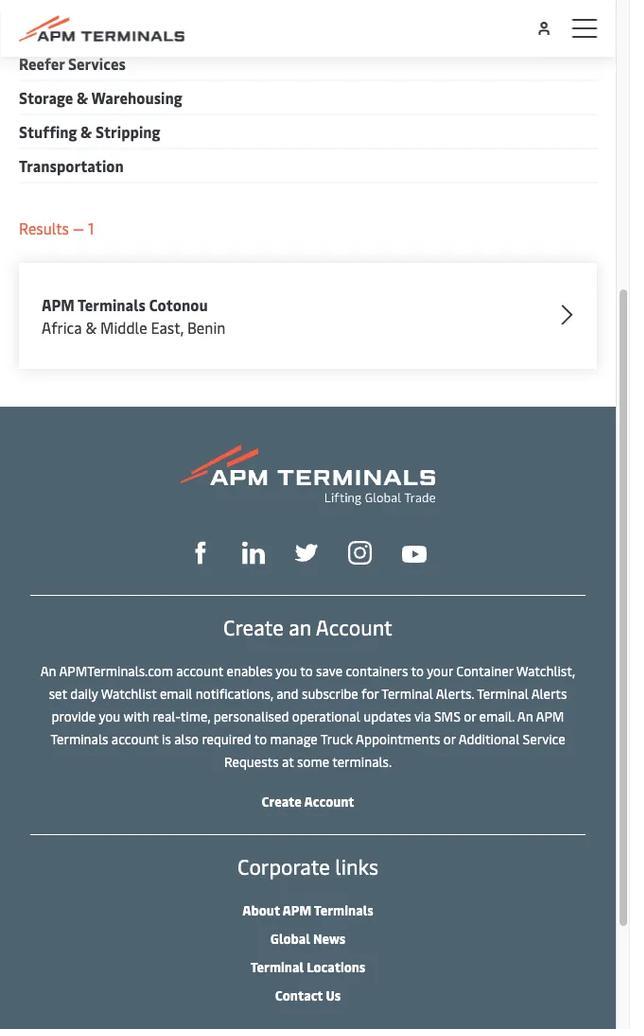 Task type: describe. For each thing, give the bounding box(es) containing it.
reefer services
[[19, 53, 126, 74]]

appointments
[[356, 731, 441, 749]]

& inside the apm terminals cotonou africa & middle east, benin
[[86, 318, 97, 338]]

middle
[[100, 318, 147, 338]]

apmterminals.com
[[59, 662, 173, 680]]

containers
[[346, 662, 408, 680]]

services
[[68, 53, 126, 74]]

us
[[326, 987, 341, 1005]]

quay & marine button
[[19, 18, 121, 41]]

about
[[243, 902, 280, 920]]

apm terminals cotonou africa & middle east, benin
[[42, 295, 226, 338]]

create for create an account
[[223, 614, 284, 642]]

is
[[162, 731, 171, 749]]

alerts
[[532, 685, 567, 703]]

at
[[282, 753, 294, 771]]

via
[[414, 708, 431, 726]]

stuffing & stripping
[[19, 122, 160, 142]]

stuffing & stripping button
[[19, 121, 160, 143]]

create an account
[[223, 614, 393, 642]]

0 vertical spatial account
[[316, 614, 393, 642]]

east,
[[151, 318, 184, 338]]

africa
[[42, 318, 82, 338]]

apm inside the an apmterminals.com account enables you to save containers to your container watchlist, set daily watchlist email notifications, and subscribe for terminal alerts. terminal alerts provide you with real-time, personalised operational updates via sms or email. an apm terminals account is also required to manage truck appointments or additional service requests at some terminals.
[[536, 708, 565, 726]]

benin
[[187, 318, 226, 338]]

instagram link
[[348, 540, 372, 565]]

shape link
[[189, 540, 212, 565]]

time,
[[180, 708, 210, 726]]

save
[[316, 662, 343, 680]]

required
[[202, 731, 251, 749]]

enables
[[227, 662, 273, 680]]

fill 44 link
[[295, 540, 318, 565]]

email.
[[479, 708, 515, 726]]

1 horizontal spatial to
[[300, 662, 313, 680]]

some
[[297, 753, 329, 771]]

2 vertical spatial apm
[[283, 902, 312, 920]]

create for create account
[[262, 793, 302, 811]]

operational
[[292, 708, 360, 726]]

2 horizontal spatial terminal
[[477, 685, 529, 703]]

global news
[[271, 930, 346, 948]]

1 vertical spatial you
[[99, 708, 120, 726]]

daily
[[70, 685, 98, 703]]

corporate links
[[238, 853, 379, 881]]

with
[[124, 708, 150, 726]]

links
[[335, 853, 379, 881]]

0 horizontal spatial or
[[444, 731, 456, 749]]

storage
[[19, 88, 73, 108]]

service
[[523, 731, 566, 749]]

0 horizontal spatial account
[[112, 731, 159, 749]]

1
[[88, 218, 94, 239]]

personalised
[[214, 708, 289, 726]]

0 horizontal spatial to
[[254, 731, 267, 749]]

quay & marine
[[19, 19, 121, 40]]

watchlist
[[101, 685, 157, 703]]

terminals.
[[332, 753, 392, 771]]

results
[[19, 218, 69, 239]]

results — 1
[[19, 218, 94, 239]]

an apmterminals.com account enables you to save containers to your container watchlist, set daily watchlist email notifications, and subscribe for terminal alerts. terminal alerts provide you with real-time, personalised operational updates via sms or email. an apm terminals account is also required to manage truck appointments or additional service requests at some terminals.
[[40, 662, 576, 771]]

& for marine
[[57, 19, 69, 40]]

—
[[73, 218, 84, 239]]

quay
[[19, 19, 54, 40]]

global news link
[[271, 930, 346, 948]]



Task type: vqa. For each thing, say whether or not it's contained in the screenshot.
email.
yes



Task type: locate. For each thing, give the bounding box(es) containing it.
& up stuffing & stripping
[[77, 88, 88, 108]]

corporate
[[238, 853, 330, 881]]

transportation button
[[19, 155, 124, 177]]

email
[[160, 685, 192, 703]]

you tube link
[[402, 541, 427, 564]]

terminal up via at the bottom right of page
[[382, 685, 433, 703]]

terminals up middle
[[78, 295, 146, 315]]

global
[[271, 930, 310, 948]]

apm up 'global'
[[283, 902, 312, 920]]

transportation
[[19, 156, 124, 176]]

create account link
[[262, 793, 355, 811]]

stripping
[[96, 122, 160, 142]]

an up set
[[40, 662, 56, 680]]

1 horizontal spatial you
[[276, 662, 297, 680]]

0 vertical spatial an
[[40, 662, 56, 680]]

create up enables
[[223, 614, 284, 642]]

apm
[[42, 295, 75, 315], [536, 708, 565, 726], [283, 902, 312, 920]]

0 vertical spatial account
[[176, 662, 224, 680]]

account
[[176, 662, 224, 680], [112, 731, 159, 749]]

1 vertical spatial an
[[518, 708, 533, 726]]

0 vertical spatial apm
[[42, 295, 75, 315]]

contact
[[275, 987, 323, 1005]]

facebook image
[[189, 542, 212, 565]]

account up the email
[[176, 662, 224, 680]]

1 horizontal spatial apm
[[283, 902, 312, 920]]

terminals inside the apm terminals cotonou africa & middle east, benin
[[78, 295, 146, 315]]

an right email.
[[518, 708, 533, 726]]

to up requests
[[254, 731, 267, 749]]

& down storage & warehousing button
[[81, 122, 92, 142]]

2 vertical spatial terminals
[[314, 902, 374, 920]]

about apm terminals link
[[243, 902, 374, 920]]

sms
[[434, 708, 461, 726]]

0 vertical spatial or
[[464, 708, 476, 726]]

terminal
[[382, 685, 433, 703], [477, 685, 529, 703], [251, 959, 304, 977]]

create
[[223, 614, 284, 642], [262, 793, 302, 811]]

news
[[313, 930, 346, 948]]

terminals inside the an apmterminals.com account enables you to save containers to your container watchlist, set daily watchlist email notifications, and subscribe for terminal alerts. terminal alerts provide you with real-time, personalised operational updates via sms or email. an apm terminals account is also required to manage truck appointments or additional service requests at some terminals.
[[51, 731, 108, 749]]

instagram image
[[348, 542, 372, 565]]

terminals up news
[[314, 902, 374, 920]]

requests
[[224, 753, 279, 771]]

1 vertical spatial apm
[[536, 708, 565, 726]]

1 horizontal spatial account
[[176, 662, 224, 680]]

an
[[289, 614, 312, 642]]

about apm terminals
[[243, 902, 374, 920]]

contact us link
[[275, 987, 341, 1005]]

cotonou
[[149, 295, 208, 315]]

warehousing
[[91, 88, 182, 108]]

to
[[300, 662, 313, 680], [411, 662, 424, 680], [254, 731, 267, 749]]

0 vertical spatial create
[[223, 614, 284, 642]]

or
[[464, 708, 476, 726], [444, 731, 456, 749]]

apmt footer logo image
[[181, 445, 435, 506]]

create down at
[[262, 793, 302, 811]]

1 vertical spatial account
[[304, 793, 355, 811]]

additional
[[459, 731, 520, 749]]

linkedin__x28_alt_x29__3_ link
[[242, 540, 265, 565]]

account down with
[[112, 731, 159, 749]]

also
[[174, 731, 199, 749]]

truck
[[321, 731, 353, 749]]

or down sms
[[444, 731, 456, 749]]

0 horizontal spatial apm
[[42, 295, 75, 315]]

0 vertical spatial terminals
[[78, 295, 146, 315]]

0 horizontal spatial terminal
[[251, 959, 304, 977]]

you up "and"
[[276, 662, 297, 680]]

terminal down 'global'
[[251, 959, 304, 977]]

stuffing
[[19, 122, 77, 142]]

1 horizontal spatial an
[[518, 708, 533, 726]]

or right sms
[[464, 708, 476, 726]]

marine
[[72, 19, 121, 40]]

you left with
[[99, 708, 120, 726]]

storage & warehousing button
[[19, 87, 182, 109]]

container
[[456, 662, 514, 680]]

terminals
[[78, 295, 146, 315], [51, 731, 108, 749], [314, 902, 374, 920]]

apm up africa
[[42, 295, 75, 315]]

create account
[[262, 793, 355, 811]]

terminal locations
[[251, 959, 366, 977]]

youtube image
[[402, 546, 427, 563]]

2 horizontal spatial to
[[411, 662, 424, 680]]

to left 'your' at the bottom right
[[411, 662, 424, 680]]

for
[[362, 685, 379, 703]]

account down the some
[[304, 793, 355, 811]]

locations
[[307, 959, 366, 977]]

updates
[[364, 708, 411, 726]]

& for stripping
[[81, 122, 92, 142]]

notifications,
[[196, 685, 273, 703]]

1 vertical spatial terminals
[[51, 731, 108, 749]]

you
[[276, 662, 297, 680], [99, 708, 120, 726]]

& right 'quay'
[[57, 19, 69, 40]]

set
[[49, 685, 67, 703]]

linkedin image
[[242, 542, 265, 565]]

& for warehousing
[[77, 88, 88, 108]]

1 vertical spatial or
[[444, 731, 456, 749]]

1 horizontal spatial terminal
[[382, 685, 433, 703]]

your
[[427, 662, 453, 680]]

and
[[277, 685, 299, 703]]

reefer
[[19, 53, 65, 74]]

account up containers
[[316, 614, 393, 642]]

subscribe
[[302, 685, 358, 703]]

apm inside the apm terminals cotonou africa & middle east, benin
[[42, 295, 75, 315]]

terminals down provide
[[51, 731, 108, 749]]

0 horizontal spatial an
[[40, 662, 56, 680]]

reefer services button
[[19, 53, 126, 75]]

storage & warehousing
[[19, 88, 182, 108]]

1 vertical spatial account
[[112, 731, 159, 749]]

terminal locations link
[[251, 959, 366, 977]]

contact us
[[275, 987, 341, 1005]]

& right africa
[[86, 318, 97, 338]]

watchlist,
[[517, 662, 576, 680]]

provide
[[52, 708, 96, 726]]

to left the save
[[300, 662, 313, 680]]

1 vertical spatial create
[[262, 793, 302, 811]]

terminal up email.
[[477, 685, 529, 703]]

alerts.
[[436, 685, 474, 703]]

apm down the alerts
[[536, 708, 565, 726]]

2 horizontal spatial apm
[[536, 708, 565, 726]]

real-
[[153, 708, 180, 726]]

1 horizontal spatial or
[[464, 708, 476, 726]]

0 horizontal spatial you
[[99, 708, 120, 726]]

0 vertical spatial you
[[276, 662, 297, 680]]

manage
[[270, 731, 318, 749]]

twitter image
[[295, 542, 318, 565]]



